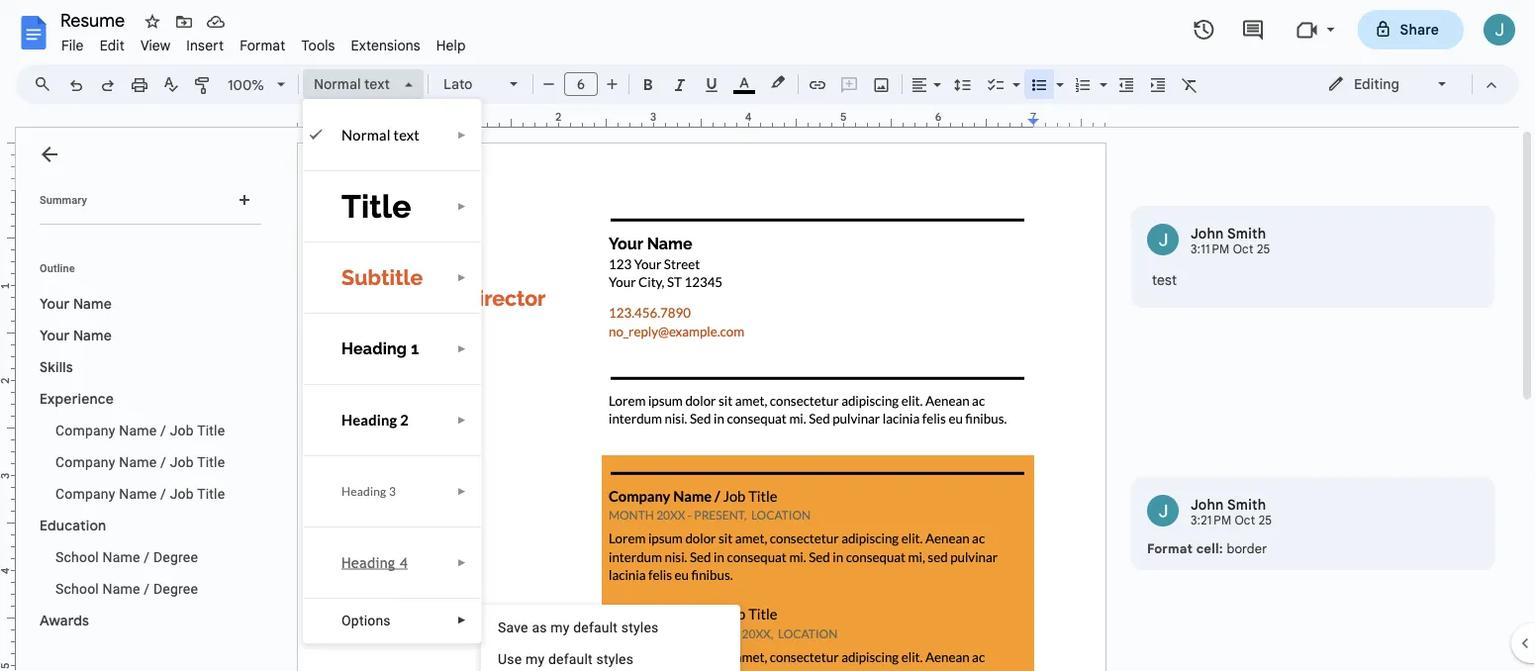 Task type: describe. For each thing, give the bounding box(es) containing it.
menu bar banner
[[0, 0, 1536, 671]]

heading for heading 4
[[342, 554, 396, 571]]

editing button
[[1314, 69, 1464, 99]]

oct for john smith 3:21 pm oct 25
[[1235, 513, 1256, 528]]

edit
[[100, 37, 125, 54]]

1 ► from the top
[[457, 129, 467, 141]]

heading for heading 2
[[342, 411, 397, 429]]

left margin image
[[298, 112, 374, 127]]

3 company from the top
[[55, 486, 115, 502]]

john for john smith 3:11 pm oct 25
[[1191, 225, 1225, 242]]

Star checkbox
[[139, 8, 166, 36]]

share
[[1401, 21, 1440, 38]]

outline
[[40, 262, 75, 274]]

1 company from the top
[[55, 422, 115, 439]]

subtitle
[[342, 265, 423, 290]]

file
[[61, 37, 84, 54]]

text inside option
[[365, 75, 390, 93]]

0 vertical spatial styles
[[622, 619, 659, 636]]

list inside title application
[[1132, 206, 1495, 570]]

1 horizontal spatial my
[[551, 619, 570, 636]]

format cell: border
[[1148, 541, 1268, 557]]

extensions
[[351, 37, 421, 54]]

john smith 3:11 pm oct 25
[[1191, 225, 1271, 257]]

3 company name / job title from the top
[[55, 486, 225, 502]]

title list box
[[303, 99, 482, 644]]

► for title
[[457, 201, 467, 212]]

heading 3
[[342, 484, 396, 499]]

tools menu item
[[294, 34, 343, 57]]

help menu item
[[429, 34, 474, 57]]

3
[[389, 484, 396, 499]]

text color image
[[734, 70, 756, 94]]

styles list. normal text selected. option
[[314, 70, 393, 98]]

8 ► from the top
[[457, 615, 467, 626]]

save as my default styles s element
[[498, 619, 665, 636]]

lato
[[444, 75, 473, 93]]

1 vertical spatial default
[[549, 651, 593, 667]]

ptions
[[351, 613, 391, 629]]

view menu item
[[133, 34, 179, 57]]

► for subtitle
[[457, 272, 467, 283]]

insert
[[186, 37, 224, 54]]

3:11 pm
[[1191, 242, 1231, 257]]

u
[[498, 651, 507, 667]]

o
[[342, 613, 351, 629]]

0 vertical spatial default
[[574, 619, 618, 636]]

► for heading 2
[[457, 414, 467, 426]]

► for heading 1
[[457, 343, 467, 355]]

john smith image for john smith 3:21 pm oct 25
[[1148, 495, 1179, 527]]

heading 4
[[342, 554, 408, 571]]

o ptions
[[342, 613, 391, 629]]

editing
[[1355, 75, 1400, 93]]

25 for john smith 3:21 pm oct 25
[[1259, 513, 1273, 528]]

Menus field
[[25, 70, 68, 98]]

2
[[400, 411, 409, 429]]

help
[[436, 37, 466, 54]]

smith for john smith 3:21 pm oct 25
[[1228, 496, 1267, 513]]

1
[[411, 340, 419, 358]]

Font size field
[[564, 72, 606, 97]]

john smith image for john smith 3:11 pm oct 25
[[1148, 224, 1179, 256]]

normal text inside the title list box
[[342, 126, 420, 144]]

text inside the title list box
[[394, 126, 420, 144]]

heading for heading 3
[[342, 484, 387, 499]]

menu inside title application
[[481, 605, 741, 671]]

experience
[[40, 390, 114, 408]]

lato option
[[444, 70, 498, 98]]

normal text inside option
[[314, 75, 390, 93]]

2 degree from the top
[[153, 581, 198, 597]]

2 company name / job title from the top
[[55, 454, 225, 470]]

edit menu item
[[92, 34, 133, 57]]

2 school from the top
[[55, 581, 99, 597]]

john smith 3:21 pm oct 25
[[1191, 496, 1273, 528]]

test
[[1153, 271, 1178, 289]]

1 job from the top
[[170, 422, 194, 439]]

Font size text field
[[565, 72, 597, 96]]

as
[[532, 619, 547, 636]]

title inside list box
[[342, 188, 412, 225]]

line & paragraph spacing image
[[952, 70, 975, 98]]

4
[[400, 554, 408, 571]]

3 job from the top
[[170, 486, 194, 502]]

format for format cell: border
[[1148, 541, 1193, 557]]

heading 1
[[342, 340, 419, 358]]



Task type: locate. For each thing, give the bounding box(es) containing it.
0 vertical spatial normal
[[314, 75, 361, 93]]

0 vertical spatial school name / degree
[[55, 549, 198, 565]]

►
[[457, 129, 467, 141], [457, 201, 467, 212], [457, 272, 467, 283], [457, 343, 467, 355], [457, 414, 467, 426], [457, 486, 467, 497], [457, 557, 467, 568], [457, 615, 467, 626]]

styles up use my default styles u element
[[622, 619, 659, 636]]

school name / degree down education
[[55, 549, 198, 565]]

smith inside the 'john smith 3:21 pm oct 25'
[[1228, 496, 1267, 513]]

2 heading from the top
[[342, 411, 397, 429]]

1 vertical spatial format
[[1148, 541, 1193, 557]]

1 vertical spatial john smith image
[[1148, 495, 1179, 527]]

1 vertical spatial oct
[[1235, 513, 1256, 528]]

0 horizontal spatial format
[[240, 37, 286, 54]]

school name / degree
[[55, 549, 198, 565], [55, 581, 198, 597]]

john smith image up test
[[1148, 224, 1179, 256]]

my
[[551, 619, 570, 636], [526, 651, 545, 667]]

se
[[507, 651, 522, 667]]

your up skills
[[40, 327, 70, 344]]

1 vertical spatial normal
[[342, 126, 391, 144]]

Zoom text field
[[223, 71, 270, 99]]

s
[[498, 619, 507, 636]]

2 job from the top
[[170, 454, 194, 470]]

format inside menu item
[[240, 37, 286, 54]]

0 vertical spatial job
[[170, 422, 194, 439]]

menu bar inside menu bar banner
[[53, 26, 474, 58]]

main toolbar
[[58, 69, 1206, 100]]

1 vertical spatial school name / degree
[[55, 581, 198, 597]]

0 vertical spatial john
[[1191, 225, 1225, 242]]

normal text down styles list. normal text selected. option
[[342, 126, 420, 144]]

school
[[55, 549, 99, 565], [55, 581, 99, 597]]

default down s ave as my default styles
[[549, 651, 593, 667]]

my right se at the bottom of page
[[526, 651, 545, 667]]

your
[[40, 295, 70, 312], [40, 327, 70, 344]]

1 heading from the top
[[342, 340, 407, 358]]

Rename text field
[[53, 8, 137, 32]]

1 degree from the top
[[153, 549, 198, 565]]

options o element
[[342, 613, 397, 629]]

tools
[[301, 37, 335, 54]]

normal inside the title list box
[[342, 126, 391, 144]]

education
[[40, 517, 106, 534]]

default up use my default styles u element
[[574, 619, 618, 636]]

border
[[1227, 541, 1268, 557]]

0 vertical spatial normal text
[[314, 75, 390, 93]]

your name
[[40, 295, 112, 312], [40, 327, 112, 344]]

heading 2
[[342, 411, 409, 429]]

/
[[160, 422, 166, 439], [160, 454, 166, 470], [160, 486, 166, 502], [144, 549, 150, 565], [144, 581, 150, 597]]

menu containing s
[[481, 605, 741, 671]]

menu bar containing file
[[53, 26, 474, 58]]

bulleted list menu image
[[1052, 71, 1065, 78]]

s ave as my default styles
[[498, 619, 659, 636]]

menu bar
[[53, 26, 474, 58]]

3 ► from the top
[[457, 272, 467, 283]]

oct inside the 'john smith 3:21 pm oct 25'
[[1235, 513, 1256, 528]]

insert menu item
[[179, 34, 232, 57]]

2 john smith image from the top
[[1148, 495, 1179, 527]]

1 smith from the top
[[1228, 225, 1267, 242]]

25 for john smith 3:11 pm oct 25
[[1258, 242, 1271, 257]]

1 horizontal spatial format
[[1148, 541, 1193, 557]]

0 horizontal spatial text
[[365, 75, 390, 93]]

2 smith from the top
[[1228, 496, 1267, 513]]

john inside john smith 3:11 pm oct 25
[[1191, 225, 1225, 242]]

4 ► from the top
[[457, 343, 467, 355]]

oct right the 3:11 pm
[[1234, 242, 1254, 257]]

heading left 4
[[342, 554, 396, 571]]

your down outline at the top
[[40, 295, 70, 312]]

company
[[55, 422, 115, 439], [55, 454, 115, 470], [55, 486, 115, 502]]

7 ► from the top
[[457, 557, 467, 568]]

top margin image
[[0, 144, 15, 196]]

0 vertical spatial your name
[[40, 295, 112, 312]]

► for heading 4
[[457, 557, 467, 568]]

25 inside the 'john smith 3:21 pm oct 25'
[[1259, 513, 1273, 528]]

normal inside option
[[314, 75, 361, 93]]

1 company name / job title from the top
[[55, 422, 225, 439]]

0 vertical spatial format
[[240, 37, 286, 54]]

default
[[574, 619, 618, 636], [549, 651, 593, 667]]

highlight color image
[[768, 70, 789, 94]]

0 vertical spatial john smith image
[[1148, 224, 1179, 256]]

your name down outline at the top
[[40, 295, 112, 312]]

cell:
[[1197, 541, 1224, 557]]

document outline element
[[16, 128, 285, 671]]

format for format
[[240, 37, 286, 54]]

u se my default styles
[[498, 651, 634, 667]]

0 vertical spatial oct
[[1234, 242, 1254, 257]]

styles
[[622, 619, 659, 636], [597, 651, 634, 667]]

2 vertical spatial company name / job title
[[55, 486, 225, 502]]

format up the zoom "field"
[[240, 37, 286, 54]]

format inside list
[[1148, 541, 1193, 557]]

6 ► from the top
[[457, 486, 467, 497]]

1 vertical spatial smith
[[1228, 496, 1267, 513]]

smith
[[1228, 225, 1267, 242], [1228, 496, 1267, 513]]

0 vertical spatial school
[[55, 549, 99, 565]]

use my default styles u element
[[498, 651, 640, 667]]

1 vertical spatial degree
[[153, 581, 198, 597]]

1 your from the top
[[40, 295, 70, 312]]

extensions menu item
[[343, 34, 429, 57]]

2 your name from the top
[[40, 327, 112, 344]]

1 vertical spatial my
[[526, 651, 545, 667]]

format left cell:
[[1148, 541, 1193, 557]]

smith inside john smith 3:11 pm oct 25
[[1228, 225, 1267, 242]]

title application
[[0, 0, 1536, 671]]

1 your name from the top
[[40, 295, 112, 312]]

25 inside john smith 3:11 pm oct 25
[[1258, 242, 1271, 257]]

styles down save as my default styles s element
[[597, 651, 634, 667]]

normal down styles list. normal text selected. option
[[342, 126, 391, 144]]

► for heading 3
[[457, 486, 467, 497]]

john inside the 'john smith 3:21 pm oct 25'
[[1191, 496, 1225, 513]]

1 vertical spatial your name
[[40, 327, 112, 344]]

5 ► from the top
[[457, 414, 467, 426]]

1 john from the top
[[1191, 225, 1225, 242]]

your name up skills
[[40, 327, 112, 344]]

share button
[[1358, 10, 1465, 50]]

2 john from the top
[[1191, 496, 1225, 513]]

0 vertical spatial degree
[[153, 549, 198, 565]]

1 vertical spatial your
[[40, 327, 70, 344]]

0 vertical spatial 25
[[1258, 242, 1271, 257]]

Zoom field
[[220, 70, 294, 100]]

school up awards
[[55, 581, 99, 597]]

degree
[[153, 549, 198, 565], [153, 581, 198, 597]]

normal up left margin image
[[314, 75, 361, 93]]

mode and view toolbar
[[1313, 64, 1508, 104]]

john for john smith 3:21 pm oct 25
[[1191, 496, 1225, 513]]

0 vertical spatial company name / job title
[[55, 422, 225, 439]]

2 vertical spatial company
[[55, 486, 115, 502]]

my right as
[[551, 619, 570, 636]]

1 school name / degree from the top
[[55, 549, 198, 565]]

summary heading
[[40, 192, 87, 208]]

align image
[[909, 70, 932, 98]]

heading left 2
[[342, 411, 397, 429]]

2 your from the top
[[40, 327, 70, 344]]

0 vertical spatial your
[[40, 295, 70, 312]]

oct
[[1234, 242, 1254, 257], [1235, 513, 1256, 528]]

list containing john smith
[[1132, 206, 1495, 570]]

normal text
[[314, 75, 390, 93], [342, 126, 420, 144]]

insert image image
[[871, 70, 894, 98]]

school down education
[[55, 549, 99, 565]]

1 vertical spatial company name / job title
[[55, 454, 225, 470]]

2 vertical spatial job
[[170, 486, 194, 502]]

25
[[1258, 242, 1271, 257], [1259, 513, 1273, 528]]

1 vertical spatial text
[[394, 126, 420, 144]]

0 vertical spatial text
[[365, 75, 390, 93]]

format
[[240, 37, 286, 54], [1148, 541, 1193, 557]]

25 right the 3:11 pm
[[1258, 242, 1271, 257]]

ave
[[507, 619, 529, 636]]

3:21 pm
[[1191, 513, 1232, 528]]

file menu item
[[53, 34, 92, 57]]

text
[[365, 75, 390, 93], [394, 126, 420, 144]]

0 vertical spatial my
[[551, 619, 570, 636]]

john
[[1191, 225, 1225, 242], [1191, 496, 1225, 513]]

oct up border
[[1235, 513, 1256, 528]]

right margin image
[[1029, 112, 1105, 127]]

1 school from the top
[[55, 549, 99, 565]]

title
[[342, 188, 412, 225], [197, 422, 225, 439], [197, 454, 225, 470], [197, 486, 225, 502]]

school name / degree up awards
[[55, 581, 198, 597]]

view
[[141, 37, 171, 54]]

summary
[[40, 194, 87, 206]]

outline heading
[[16, 260, 269, 288]]

job
[[170, 422, 194, 439], [170, 454, 194, 470], [170, 486, 194, 502]]

0 vertical spatial smith
[[1228, 225, 1267, 242]]

2 company from the top
[[55, 454, 115, 470]]

company name / job title
[[55, 422, 225, 439], [55, 454, 225, 470], [55, 486, 225, 502]]

1 vertical spatial company
[[55, 454, 115, 470]]

heading for heading 1
[[342, 340, 407, 358]]

normal
[[314, 75, 361, 93], [342, 126, 391, 144]]

4 heading from the top
[[342, 554, 396, 571]]

skills
[[40, 358, 73, 376]]

smith for john smith 3:11 pm oct 25
[[1228, 225, 1267, 242]]

2 ► from the top
[[457, 201, 467, 212]]

format menu item
[[232, 34, 294, 57]]

1 horizontal spatial text
[[394, 126, 420, 144]]

1 vertical spatial school
[[55, 581, 99, 597]]

1 vertical spatial job
[[170, 454, 194, 470]]

3 heading from the top
[[342, 484, 387, 499]]

25 up border
[[1259, 513, 1273, 528]]

name
[[73, 295, 112, 312], [73, 327, 112, 344], [119, 422, 157, 439], [119, 454, 157, 470], [119, 486, 157, 502], [103, 549, 140, 565], [103, 581, 140, 597]]

text down extensions
[[365, 75, 390, 93]]

oct inside john smith 3:11 pm oct 25
[[1234, 242, 1254, 257]]

1 vertical spatial john
[[1191, 496, 1225, 513]]

john smith image
[[1148, 224, 1179, 256], [1148, 495, 1179, 527]]

1 vertical spatial 25
[[1259, 513, 1273, 528]]

1 vertical spatial normal text
[[342, 126, 420, 144]]

menu
[[481, 605, 741, 671]]

1 vertical spatial styles
[[597, 651, 634, 667]]

checklist menu image
[[1008, 71, 1021, 78]]

2 school name / degree from the top
[[55, 581, 198, 597]]

1 john smith image from the top
[[1148, 224, 1179, 256]]

list
[[1132, 206, 1495, 570]]

heading
[[342, 340, 407, 358], [342, 411, 397, 429], [342, 484, 387, 499], [342, 554, 396, 571]]

oct for john smith 3:11 pm oct 25
[[1234, 242, 1254, 257]]

john smith image left 3:21 pm
[[1148, 495, 1179, 527]]

0 vertical spatial company
[[55, 422, 115, 439]]

normal text up left margin image
[[314, 75, 390, 93]]

0 horizontal spatial my
[[526, 651, 545, 667]]

text right left margin image
[[394, 126, 420, 144]]

heading left 3
[[342, 484, 387, 499]]

awards
[[40, 612, 89, 629]]

heading left 1
[[342, 340, 407, 358]]



Task type: vqa. For each thing, say whether or not it's contained in the screenshot.
as
yes



